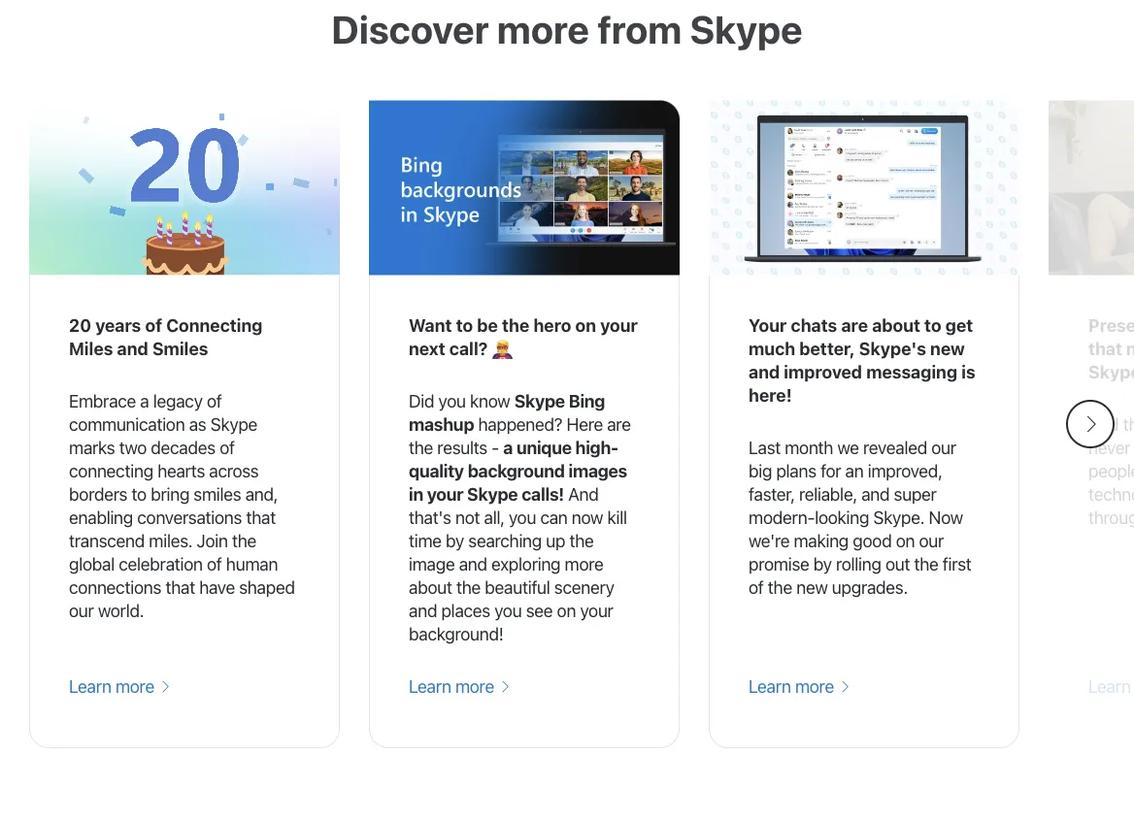 Task type: locate. For each thing, give the bounding box(es) containing it.
your down quality
[[427, 484, 463, 505]]

0 horizontal spatial are
[[607, 415, 631, 435]]

0 vertical spatial new
[[930, 339, 965, 360]]

0 vertical spatial about
[[872, 316, 920, 336]]

1 horizontal spatial learn
[[409, 677, 451, 698]]

scenery
[[554, 578, 614, 599]]

0 horizontal spatial by
[[446, 531, 464, 552]]

the right out
[[914, 554, 938, 575]]

1 vertical spatial a
[[503, 438, 513, 459]]

new down get
[[930, 339, 965, 360]]

2 horizontal spatial learn more
[[749, 677, 838, 698]]

a up communication
[[140, 391, 149, 412]]

to left bring
[[132, 484, 147, 505]]

0 horizontal spatial new
[[796, 578, 828, 599]]

3 learn from the left
[[749, 677, 791, 698]]

1 horizontal spatial about
[[872, 316, 920, 336]]

on
[[575, 316, 596, 336], [896, 531, 915, 552], [557, 601, 576, 622]]

smiles
[[152, 339, 208, 360]]

legacy
[[153, 391, 203, 412]]

1 horizontal spatial are
[[841, 316, 868, 336]]

the up human
[[232, 531, 256, 552]]

have
[[199, 578, 235, 599]]

the inside ​want to be the hero on your next call? 🦸
[[502, 316, 529, 336]]

of
[[145, 316, 162, 336], [207, 391, 222, 412], [220, 438, 235, 459], [207, 554, 222, 575], [749, 578, 764, 599]]

about
[[872, 316, 920, 336], [409, 578, 452, 599]]

to left get
[[924, 316, 941, 336]]

1 horizontal spatial a
[[503, 438, 513, 459]]

by
[[446, 531, 464, 552], [813, 554, 832, 575]]

of down promise on the bottom of page
[[749, 578, 764, 599]]

exploring
[[491, 554, 560, 575]]

0 vertical spatial your
[[600, 316, 638, 336]]

searching
[[468, 531, 542, 552]]

1 vertical spatial your
[[427, 484, 463, 505]]

learn more link
[[69, 676, 171, 699], [409, 676, 510, 699], [749, 676, 850, 699]]

the inside happened? here are the results -
[[409, 438, 433, 459]]

2 horizontal spatial to
[[924, 316, 941, 336]]

two
[[119, 438, 147, 459]]

2 vertical spatial on
[[557, 601, 576, 622]]

0 horizontal spatial learn more
[[69, 677, 158, 698]]

0 vertical spatial on
[[575, 316, 596, 336]]

on right the hero
[[575, 316, 596, 336]]

to inside ​want to be the hero on your next call? 🦸
[[456, 316, 473, 336]]

to
[[456, 316, 473, 336], [924, 316, 941, 336], [132, 484, 147, 505]]

know
[[470, 391, 510, 412]]

2 learn more link from the left
[[409, 676, 510, 699]]

0 horizontal spatial learn
[[69, 677, 111, 698]]

2 learn from the left
[[409, 677, 451, 698]]

on down skype. at the bottom
[[896, 531, 915, 552]]

1 vertical spatial are
[[607, 415, 631, 435]]

1 vertical spatial about
[[409, 578, 452, 599]]

0 horizontal spatial that
[[165, 578, 195, 599]]

and inside "last month we revealed our big plans for an improved, faster, reliable, and super modern-looking skype. now we're making good on our promise by rolling out the first of the new upgrades."
[[861, 484, 890, 505]]

1 vertical spatial new
[[796, 578, 828, 599]]

quality
[[409, 461, 464, 482]]

miles
[[69, 339, 113, 360]]

learn more
[[69, 677, 158, 698], [409, 677, 498, 698], [749, 677, 838, 698]]

0 vertical spatial by
[[446, 531, 464, 552]]

on right see on the bottom of page
[[557, 601, 576, 622]]

0 vertical spatial that
[[246, 508, 276, 529]]

of up smiles on the top left of page
[[145, 316, 162, 336]]

a right -
[[503, 438, 513, 459]]

picture of skype modern message chat with side bar. image
[[709, 101, 1019, 276]]

enabling
[[69, 508, 133, 529]]

are
[[841, 316, 868, 336], [607, 415, 631, 435]]

the up 🦸
[[502, 316, 529, 336]]

you
[[438, 391, 466, 412], [509, 508, 536, 529], [494, 601, 522, 622]]

your
[[600, 316, 638, 336], [427, 484, 463, 505], [580, 601, 613, 622]]

that
[[246, 508, 276, 529], [165, 578, 195, 599]]

0 vertical spatial you
[[438, 391, 466, 412]]

image
[[409, 554, 455, 575]]

happened?
[[478, 415, 562, 435]]

learn more for embrace a legacy of communication as skype marks two decades of connecting hearts across borders to bring smiles and, enabling conversations that transcend miles. join the global celebration of human connections that have shaped our world.
[[69, 677, 158, 698]]

1 learn more link from the left
[[69, 676, 171, 699]]

3 learn more link from the left
[[749, 676, 850, 699]]

the up quality
[[409, 438, 433, 459]]

your inside a unique high- quality background images in your skype calls!
[[427, 484, 463, 505]]

for
[[821, 461, 841, 482]]

to inside the your chats are about to get much better, skype's new and improved messaging is here!
[[924, 316, 941, 336]]

2 vertical spatial your
[[580, 601, 613, 622]]

see
[[526, 601, 553, 622]]

the down now
[[569, 531, 594, 552]]

1 vertical spatial on
[[896, 531, 915, 552]]

new down promise on the bottom of page
[[796, 578, 828, 599]]

across
[[209, 461, 259, 482]]

on inside ​want to be the hero on your next call? 🦸
[[575, 316, 596, 336]]

background!
[[409, 624, 504, 645]]

and down years
[[117, 339, 148, 360]]

kill
[[607, 508, 627, 529]]

🦸
[[492, 339, 509, 360]]

0 horizontal spatial about
[[409, 578, 452, 599]]

1 learn more from the left
[[69, 677, 158, 698]]

and that's not all, you can now kill time by searching up the image and exploring more about the beautiful scenery and places you see on your background!
[[409, 484, 627, 645]]

skype inside 'embrace a legacy of communication as skype marks two decades of connecting hearts across borders to bring smiles and, enabling conversations that transcend miles. join the global celebration of human connections that have shaped our world.'
[[210, 415, 257, 435]]

the
[[502, 316, 529, 336], [409, 438, 433, 459], [232, 531, 256, 552], [569, 531, 594, 552], [914, 554, 938, 575], [456, 578, 481, 599], [768, 578, 792, 599]]

picture of skype light stage call in progress with bing backgrounds and text bing backgrounds in skype. image
[[369, 101, 680, 276]]

our down now
[[919, 531, 944, 552]]

0 vertical spatial are
[[841, 316, 868, 336]]

3 learn more from the left
[[749, 677, 838, 698]]

human
[[226, 554, 278, 575]]

1 horizontal spatial to
[[456, 316, 473, 336]]

1 horizontal spatial new
[[930, 339, 965, 360]]

places
[[441, 601, 490, 622]]

0 horizontal spatial learn more link
[[69, 676, 171, 699]]

more
[[497, 6, 589, 52], [565, 554, 603, 575], [115, 677, 154, 698], [455, 677, 494, 698], [795, 677, 834, 698]]

revealed
[[863, 438, 927, 459]]

on inside and that's not all, you can now kill time by searching up the image and exploring more about the beautiful scenery and places you see on your background!
[[557, 601, 576, 622]]

to inside 'embrace a legacy of communication as skype marks two decades of connecting hearts across borders to bring smiles and, enabling conversations that transcend miles. join the global celebration of human connections that have shaped our world.'
[[132, 484, 147, 505]]

are up high-
[[607, 415, 631, 435]]

more for embrace a legacy of communication as skype marks two decades of connecting hearts across borders to bring smiles and, enabling conversations that transcend miles. join the global celebration of human connections that have shaped our world.
[[115, 677, 154, 698]]

and down an
[[861, 484, 890, 505]]

a
[[140, 391, 149, 412], [503, 438, 513, 459]]

2 horizontal spatial learn more link
[[749, 676, 850, 699]]

about down image
[[409, 578, 452, 599]]

you right all,
[[509, 508, 536, 529]]

skype inside a unique high- quality background images in your skype calls!
[[467, 484, 518, 505]]

transcend
[[69, 531, 145, 552]]

0 horizontal spatial to
[[132, 484, 147, 505]]

and
[[568, 484, 599, 505]]

2 learn more from the left
[[409, 677, 498, 698]]

0 vertical spatial our
[[931, 438, 956, 459]]

get
[[945, 316, 973, 336]]

and inside 20 years of connecting miles and smiles
[[117, 339, 148, 360]]

1 learn from the left
[[69, 677, 111, 698]]

our up "improved,"
[[931, 438, 956, 459]]

looking
[[815, 508, 869, 529]]

about inside the your chats are about to get much better, skype's new and improved messaging is here!
[[872, 316, 920, 336]]

promise
[[749, 554, 809, 575]]

2 vertical spatial you
[[494, 601, 522, 622]]

about inside and that's not all, you can now kill time by searching up the image and exploring more about the beautiful scenery and places you see on your background!
[[409, 578, 452, 599]]

from
[[597, 6, 682, 52]]

about up "skype's"
[[872, 316, 920, 336]]

by down not
[[446, 531, 464, 552]]

a inside a unique high- quality background images in your skype calls!
[[503, 438, 513, 459]]

new inside the your chats are about to get much better, skype's new and improved messaging is here!
[[930, 339, 965, 360]]

out
[[885, 554, 910, 575]]

the inside 'embrace a legacy of communication as skype marks two decades of connecting hearts across borders to bring smiles and, enabling conversations that transcend miles. join the global celebration of human connections that have shaped our world.'
[[232, 531, 256, 552]]

are inside the your chats are about to get much better, skype's new and improved messaging is here!
[[841, 316, 868, 336]]

by down making
[[813, 554, 832, 575]]

borders
[[69, 484, 127, 505]]

improved
[[784, 362, 862, 383]]

next
[[409, 339, 445, 360]]

that down celebration
[[165, 578, 195, 599]]

that down and,
[[246, 508, 276, 529]]

your chats are about to get much better, skype's new and improved messaging is here!
[[749, 316, 975, 406]]

learn more link for did you know
[[409, 676, 510, 699]]

and down searching
[[459, 554, 487, 575]]

1 horizontal spatial learn more
[[409, 677, 498, 698]]

calls!
[[522, 484, 564, 505]]

1 horizontal spatial learn more link
[[409, 676, 510, 699]]

2 vertical spatial our
[[69, 601, 94, 622]]

learn for did you know
[[409, 677, 451, 698]]

our left world.
[[69, 601, 94, 622]]

1 vertical spatial that
[[165, 578, 195, 599]]

decades
[[151, 438, 215, 459]]

last
[[749, 438, 781, 459]]

you down beautiful
[[494, 601, 522, 622]]

did
[[409, 391, 434, 412]]

and inside the your chats are about to get much better, skype's new and improved messaging is here!
[[749, 362, 780, 383]]

​want
[[409, 316, 452, 336]]

your right the hero
[[600, 316, 638, 336]]

1 vertical spatial by
[[813, 554, 832, 575]]

to left be
[[456, 316, 473, 336]]

your down scenery
[[580, 601, 613, 622]]

are inside happened? here are the results -
[[607, 415, 631, 435]]

learn for embrace a legacy of communication as skype marks two decades of connecting hearts across borders to bring smiles and, enabling conversations that transcend miles. join the global celebration of human connections that have shaped our world.
[[69, 677, 111, 698]]

and up 'here!'
[[749, 362, 780, 383]]

high-
[[575, 438, 618, 459]]

making
[[794, 531, 849, 552]]

discover more from skype
[[331, 6, 803, 52]]

skype
[[690, 6, 803, 52], [514, 391, 565, 412], [210, 415, 257, 435], [467, 484, 518, 505]]

are up 'better,' at the right of the page
[[841, 316, 868, 336]]

0 vertical spatial a
[[140, 391, 149, 412]]

you up mashup
[[438, 391, 466, 412]]

0 horizontal spatial a
[[140, 391, 149, 412]]

1 horizontal spatial by
[[813, 554, 832, 575]]

2 horizontal spatial learn
[[749, 677, 791, 698]]

first
[[943, 554, 971, 575]]



Task type: vqa. For each thing, say whether or not it's contained in the screenshot.
world.
yes



Task type: describe. For each thing, give the bounding box(es) containing it.
in
[[409, 484, 423, 505]]

better,
[[799, 339, 855, 360]]

of down join
[[207, 554, 222, 575]]

reliable,
[[799, 484, 857, 505]]

month
[[785, 438, 833, 459]]

years
[[95, 316, 141, 336]]

global
[[69, 554, 115, 575]]

new inside "last month we revealed our big plans for an improved, faster, reliable, and super modern-looking skype. now we're making good on our promise by rolling out the first of the new upgrades."
[[796, 578, 828, 599]]

20 years of connecting miles and smiles
[[69, 316, 263, 360]]

hearts
[[157, 461, 205, 482]]

miles.
[[149, 531, 193, 552]]

more for did you know
[[455, 677, 494, 698]]

discover more from skype main content
[[0, 0, 1134, 811]]

rolling
[[836, 554, 881, 575]]

big
[[749, 461, 772, 482]]

not
[[455, 508, 480, 529]]

of inside "last month we revealed our big plans for an improved, faster, reliable, and super modern-looking skype. now we're making good on our promise by rolling out the first of the new upgrades."
[[749, 578, 764, 599]]

did you know
[[409, 391, 514, 412]]

communication
[[69, 415, 185, 435]]

celebration
[[119, 554, 203, 575]]

embrace a legacy of communication as skype marks two decades of connecting hearts across borders to bring smiles and, enabling conversations that transcend miles. join the global celebration of human connections that have shaped our world.
[[69, 391, 295, 622]]

unique
[[516, 438, 572, 459]]

faster,
[[749, 484, 795, 505]]

time
[[409, 531, 442, 552]]

learn more link for embrace a legacy of communication as skype marks two decades of connecting hearts across borders to bring smiles and, enabling conversations that transcend miles. join the global celebration of human connections that have shaped our world.
[[69, 676, 171, 699]]

background
[[468, 461, 565, 482]]

we
[[837, 438, 859, 459]]

embrace
[[69, 391, 136, 412]]

marks
[[69, 438, 115, 459]]

mashup
[[409, 415, 474, 435]]

1 horizontal spatial that
[[246, 508, 276, 529]]

learn for last month we revealed our big plans for an improved, faster, reliable, and super modern-looking skype. now we're making good on our promise by rolling out the first of the new upgrades.
[[749, 677, 791, 698]]

last month we revealed our big plans for an improved, faster, reliable, and super modern-looking skype. now we're making good on our promise by rolling out the first of the new upgrades.
[[749, 438, 971, 599]]

results
[[437, 438, 487, 459]]

chats
[[791, 316, 837, 336]]

learn more for did you know
[[409, 677, 498, 698]]

an
[[845, 461, 864, 482]]

messaging
[[866, 362, 957, 383]]

of inside 20 years of connecting miles and smiles
[[145, 316, 162, 336]]

the down promise on the bottom of page
[[768, 578, 792, 599]]

bing
[[569, 391, 605, 412]]

skype's
[[859, 339, 926, 360]]

by inside and that's not all, you can now kill time by searching up the image and exploring more about the beautiful scenery and places you see on your background!
[[446, 531, 464, 552]]

and up background!
[[409, 601, 437, 622]]

of right legacy
[[207, 391, 222, 412]]

our inside 'embrace a legacy of communication as skype marks two decades of connecting hearts across borders to bring smiles and, enabling conversations that transcend miles. join the global celebration of human connections that have shaped our world.'
[[69, 601, 94, 622]]

that's
[[409, 508, 451, 529]]

conversations
[[137, 508, 242, 529]]

here
[[567, 415, 603, 435]]

good
[[853, 531, 892, 552]]

and,
[[245, 484, 278, 505]]

a inside 'embrace a legacy of communication as skype marks two decades of connecting hearts across borders to bring smiles and, enabling conversations that transcend miles. join the global celebration of human connections that have shaped our world.'
[[140, 391, 149, 412]]

a unique high- quality background images in your skype calls!
[[409, 438, 627, 505]]

-
[[491, 438, 499, 459]]

are for here
[[607, 415, 631, 435]]

here!
[[749, 385, 792, 406]]

more inside and that's not all, you can now kill time by searching up the image and exploring more about the beautiful scenery and places you see on your background!
[[565, 554, 603, 575]]

happened? here are the results -
[[409, 415, 631, 459]]

discover
[[331, 6, 489, 52]]

more for last month we revealed our big plans for an improved, faster, reliable, and super modern-looking skype. now we're making good on our promise by rolling out the first of the new upgrades.
[[795, 677, 834, 698]]

much
[[749, 339, 795, 360]]

by inside "last month we revealed our big plans for an improved, faster, reliable, and super modern-looking skype. now we're making good on our promise by rolling out the first of the new upgrades."
[[813, 554, 832, 575]]

your inside and that's not all, you can now kill time by searching up the image and exploring more about the beautiful scenery and places you see on your background!
[[580, 601, 613, 622]]

picture of skype logo and cake celebrating 20 years of skype image
[[29, 101, 340, 276]]

learn more link for last month we revealed our big plans for an improved, faster, reliable, and super modern-looking skype. now we're making good on our promise by rolling out the first of the new upgrades.
[[749, 676, 850, 699]]

smiles
[[194, 484, 241, 505]]

1 vertical spatial our
[[919, 531, 944, 552]]

your inside ​want to be the hero on your next call? 🦸
[[600, 316, 638, 336]]

call?
[[449, 339, 488, 360]]

learn more for last month we revealed our big plans for an improved, faster, reliable, and super modern-looking skype. now we're making good on our promise by rolling out the first of the new upgrades.
[[749, 677, 838, 698]]

your
[[749, 316, 787, 336]]

bring
[[151, 484, 189, 505]]

​want to be the hero on your next call? 🦸
[[409, 316, 638, 360]]

beautiful
[[485, 578, 550, 599]]

images
[[568, 461, 627, 482]]

now
[[572, 508, 603, 529]]

the up the places
[[456, 578, 481, 599]]

improved,
[[868, 461, 942, 482]]

up
[[546, 531, 565, 552]]

we're
[[749, 531, 790, 552]]

of up across
[[220, 438, 235, 459]]

can
[[540, 508, 568, 529]]

1 vertical spatial you
[[509, 508, 536, 529]]

world.
[[98, 601, 144, 622]]

upgrades.
[[832, 578, 908, 599]]

hero
[[533, 316, 571, 336]]

are for chats
[[841, 316, 868, 336]]

skype bing mashup
[[409, 391, 605, 435]]

modern-
[[749, 508, 815, 529]]

on inside "last month we revealed our big plans for an improved, faster, reliable, and super modern-looking skype. now we're making good on our promise by rolling out the first of the new upgrades."
[[896, 531, 915, 552]]

skype inside skype bing mashup
[[514, 391, 565, 412]]

connecting
[[69, 461, 153, 482]]

is
[[961, 362, 975, 383]]

connecting
[[166, 316, 263, 336]]

join
[[197, 531, 228, 552]]

now
[[929, 508, 963, 529]]

connections
[[69, 578, 161, 599]]

shaped
[[239, 578, 295, 599]]

be
[[477, 316, 498, 336]]

20
[[69, 316, 91, 336]]

skype.
[[873, 508, 925, 529]]



